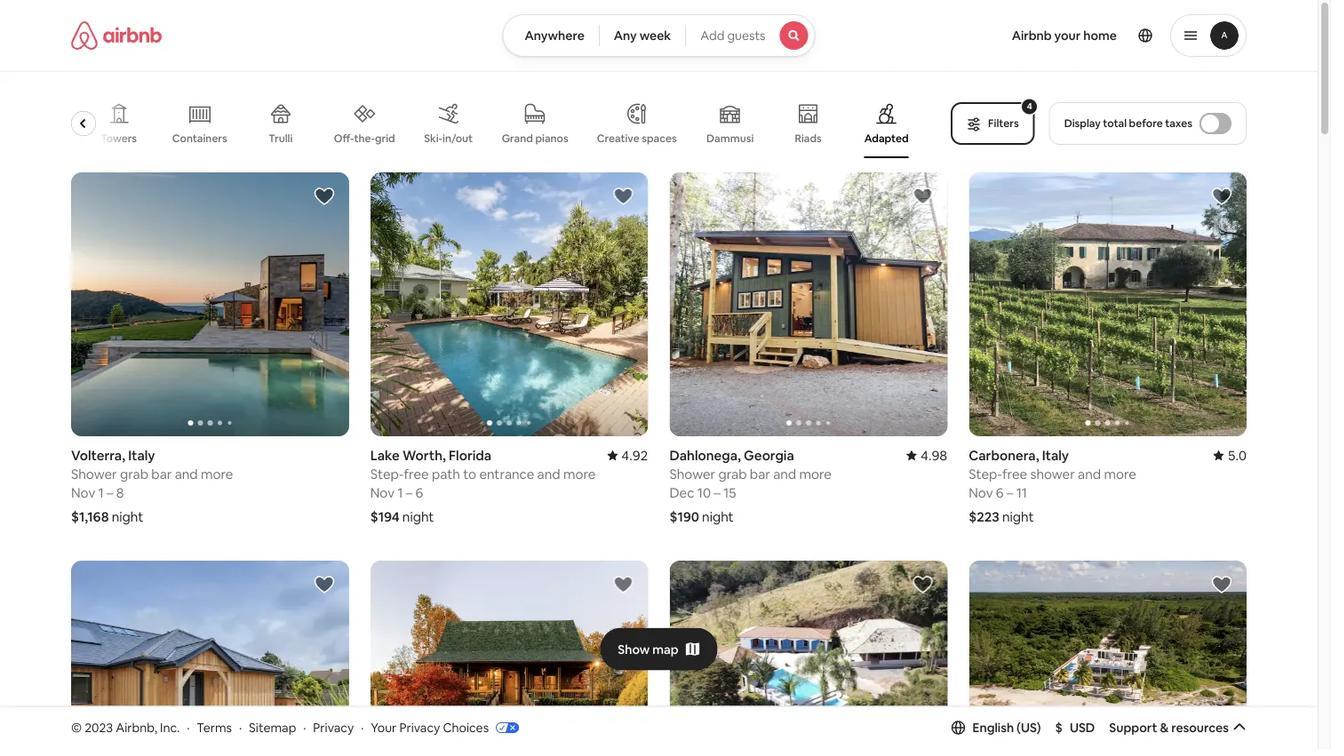 Task type: locate. For each thing, give the bounding box(es) containing it.
1 horizontal spatial 1
[[398, 484, 403, 501]]

privacy left your
[[313, 720, 354, 736]]

4 more from the left
[[1104, 465, 1137, 483]]

shower up dec
[[670, 465, 716, 483]]

0 horizontal spatial 1
[[98, 484, 104, 501]]

add to wishlist: san miguel de cozumel, mexico image
[[1212, 574, 1233, 596]]

group
[[71, 89, 930, 158], [71, 172, 349, 437], [370, 172, 649, 437], [670, 172, 948, 437], [969, 172, 1247, 437], [71, 561, 349, 749], [370, 561, 649, 749], [670, 561, 948, 749], [969, 561, 1247, 749]]

3 and from the left
[[774, 465, 797, 483]]

step- down carbonera,
[[969, 465, 1003, 483]]

6 down worth,
[[416, 484, 423, 501]]

3 more from the left
[[800, 465, 832, 483]]

shower inside 'dahlonega, georgia shower grab bar and more dec 10 – 15 $190 night'
[[670, 465, 716, 483]]

show map button
[[600, 628, 718, 671]]

6 left 11
[[996, 484, 1004, 501]]

2 nov from the left
[[370, 484, 395, 501]]

grab for 8
[[120, 465, 148, 483]]

night down 15
[[702, 508, 734, 525]]

add to wishlist: cunha, brazil image
[[912, 574, 934, 596]]

more inside carbonera, italy step-free shower and more nov 6 – 11 $223 night
[[1104, 465, 1137, 483]]

1
[[98, 484, 104, 501], [398, 484, 403, 501]]

1 night from the left
[[112, 508, 143, 525]]

15
[[724, 484, 737, 501]]

nov inside volterra, italy shower grab bar and more nov 1 – 8 $1,168 night
[[71, 484, 95, 501]]

1 horizontal spatial bar
[[750, 465, 771, 483]]

2 1 from the left
[[398, 484, 403, 501]]

1 and from the left
[[175, 465, 198, 483]]

italy
[[128, 447, 155, 464], [1042, 447, 1069, 464]]

2 6 from the left
[[996, 484, 1004, 501]]

italy up shower
[[1042, 447, 1069, 464]]

support & resources
[[1110, 720, 1229, 736]]

and
[[175, 465, 198, 483], [537, 465, 561, 483], [774, 465, 797, 483], [1078, 465, 1102, 483]]

shower down volterra,
[[71, 465, 117, 483]]

and inside volterra, italy shower grab bar and more nov 1 – 8 $1,168 night
[[175, 465, 198, 483]]

2 free from the left
[[1003, 465, 1028, 483]]

carbonera,
[[969, 447, 1040, 464]]

1 step- from the left
[[370, 465, 404, 483]]

4.92
[[622, 447, 649, 464]]

usd
[[1070, 720, 1096, 736]]

night down 11
[[1003, 508, 1034, 525]]

1 horizontal spatial free
[[1003, 465, 1028, 483]]

0 horizontal spatial privacy
[[313, 720, 354, 736]]

©
[[71, 720, 82, 736]]

night for $1,168
[[112, 508, 143, 525]]

path
[[432, 465, 460, 483]]

map
[[653, 642, 679, 658]]

–
[[107, 484, 113, 501], [406, 484, 413, 501], [714, 484, 721, 501], [1007, 484, 1014, 501]]

2 – from the left
[[406, 484, 413, 501]]

in/out
[[443, 132, 474, 145]]

0 horizontal spatial free
[[404, 465, 429, 483]]

home
[[1084, 28, 1117, 44]]

1 6 from the left
[[416, 484, 423, 501]]

0 horizontal spatial nov
[[71, 484, 95, 501]]

night for $190
[[702, 508, 734, 525]]

dammusi
[[707, 132, 755, 145]]

lake
[[370, 447, 400, 464]]

1 horizontal spatial italy
[[1042, 447, 1069, 464]]

4 and from the left
[[1078, 465, 1102, 483]]

0 horizontal spatial step-
[[370, 465, 404, 483]]

and inside carbonera, italy step-free shower and more nov 6 – 11 $223 night
[[1078, 465, 1102, 483]]

– for $1,168
[[107, 484, 113, 501]]

– for $223
[[1007, 484, 1014, 501]]

2 grab from the left
[[719, 465, 747, 483]]

english
[[973, 720, 1014, 736]]

step- down lake on the left
[[370, 465, 404, 483]]

1 privacy from the left
[[313, 720, 354, 736]]

add to wishlist: bracklesham bay, uk image
[[314, 574, 335, 596]]

1 nov from the left
[[71, 484, 95, 501]]

4.98
[[921, 447, 948, 464]]

2 horizontal spatial nov
[[969, 484, 993, 501]]

– left 11
[[1007, 484, 1014, 501]]

privacy right your
[[400, 720, 440, 736]]

privacy link
[[313, 720, 354, 736]]

nov inside carbonera, italy step-free shower and more nov 6 – 11 $223 night
[[969, 484, 993, 501]]

– inside 'dahlonega, georgia shower grab bar and more dec 10 – 15 $190 night'
[[714, 484, 721, 501]]

airbnb
[[1012, 28, 1052, 44]]

trulli
[[269, 132, 293, 145]]

nov up $223 at the right of page
[[969, 484, 993, 501]]

1 1 from the left
[[98, 484, 104, 501]]

0 horizontal spatial 6
[[416, 484, 423, 501]]

0 horizontal spatial bar
[[151, 465, 172, 483]]

4 – from the left
[[1007, 484, 1014, 501]]

add to wishlist: lake worth, florida image
[[613, 186, 634, 207]]

shower
[[1031, 465, 1075, 483]]

night right $194
[[403, 508, 434, 525]]

grid
[[376, 131, 396, 145]]

grab inside 'dahlonega, georgia shower grab bar and more dec 10 – 15 $190 night'
[[719, 465, 747, 483]]

(us)
[[1017, 720, 1042, 736]]

italy inside volterra, italy shower grab bar and more nov 1 – 8 $1,168 night
[[128, 447, 155, 464]]

grab
[[120, 465, 148, 483], [719, 465, 747, 483]]

4.92 out of 5 average rating image
[[607, 447, 649, 464]]

week
[[640, 28, 671, 44]]

riads
[[796, 132, 823, 145]]

filters
[[989, 116, 1019, 130]]

1 italy from the left
[[128, 447, 155, 464]]

shower for nov
[[71, 465, 117, 483]]

– left 15
[[714, 484, 721, 501]]

– inside carbonera, italy step-free shower and more nov 6 – 11 $223 night
[[1007, 484, 1014, 501]]

and for dahlonega,
[[774, 465, 797, 483]]

add to wishlist: bostic, north carolina image
[[613, 574, 634, 596]]

11
[[1017, 484, 1028, 501]]

6
[[416, 484, 423, 501], [996, 484, 1004, 501]]

1 horizontal spatial grab
[[719, 465, 747, 483]]

total
[[1103, 116, 1127, 130]]

3 night from the left
[[702, 508, 734, 525]]

4 night from the left
[[1003, 508, 1034, 525]]

to
[[463, 465, 477, 483]]

1 grab from the left
[[120, 465, 148, 483]]

worth,
[[403, 447, 446, 464]]

1 horizontal spatial nov
[[370, 484, 395, 501]]

and inside lake worth, florida step-free path to entrance and more nov 1 – 6 $194 night
[[537, 465, 561, 483]]

shower inside volterra, italy shower grab bar and more nov 1 – 8 $1,168 night
[[71, 465, 117, 483]]

2 night from the left
[[403, 508, 434, 525]]

nov up $194
[[370, 484, 395, 501]]

1 free from the left
[[404, 465, 429, 483]]

1 – from the left
[[107, 484, 113, 501]]

night
[[112, 508, 143, 525], [403, 508, 434, 525], [702, 508, 734, 525], [1003, 508, 1034, 525]]

night inside carbonera, italy step-free shower and more nov 6 – 11 $223 night
[[1003, 508, 1034, 525]]

free
[[404, 465, 429, 483], [1003, 465, 1028, 483]]

entrance
[[480, 465, 535, 483]]

add to wishlist: carbonera, italy image
[[1212, 186, 1233, 207]]

terms · sitemap · privacy
[[197, 720, 354, 736]]

5.0 out of 5 average rating image
[[1214, 447, 1247, 464]]

display total before taxes button
[[1050, 102, 1247, 145]]

ski-
[[425, 132, 443, 145]]

any week button
[[599, 14, 686, 57]]

– inside lake worth, florida step-free path to entrance and more nov 1 – 6 $194 night
[[406, 484, 413, 501]]

free down worth,
[[404, 465, 429, 483]]

night inside volterra, italy shower grab bar and more nov 1 – 8 $1,168 night
[[112, 508, 143, 525]]

· right the inc.
[[187, 720, 190, 736]]

privacy
[[313, 720, 354, 736], [400, 720, 440, 736]]

step-
[[370, 465, 404, 483], [969, 465, 1003, 483]]

0 horizontal spatial shower
[[71, 465, 117, 483]]

3 nov from the left
[[969, 484, 993, 501]]

2 step- from the left
[[969, 465, 1003, 483]]

0 horizontal spatial grab
[[120, 465, 148, 483]]

add to wishlist: volterra, italy image
[[314, 186, 335, 207]]

– for $190
[[714, 484, 721, 501]]

your privacy choices
[[371, 720, 489, 736]]

1 horizontal spatial step-
[[969, 465, 1003, 483]]

and inside 'dahlonega, georgia shower grab bar and more dec 10 – 15 $190 night'
[[774, 465, 797, 483]]

nov
[[71, 484, 95, 501], [370, 484, 395, 501], [969, 484, 993, 501]]

georgia
[[744, 447, 795, 464]]

2 italy from the left
[[1042, 447, 1069, 464]]

10
[[698, 484, 711, 501]]

more inside volterra, italy shower grab bar and more nov 1 – 8 $1,168 night
[[201, 465, 233, 483]]

$190
[[670, 508, 700, 525]]

1 horizontal spatial privacy
[[400, 720, 440, 736]]

2 and from the left
[[537, 465, 561, 483]]

1 left 8
[[98, 484, 104, 501]]

night inside 'dahlonega, georgia shower grab bar and more dec 10 – 15 $190 night'
[[702, 508, 734, 525]]

1 up $194
[[398, 484, 403, 501]]

shower
[[71, 465, 117, 483], [670, 465, 716, 483]]

dahlonega,
[[670, 447, 741, 464]]

choices
[[443, 720, 489, 736]]

more
[[201, 465, 233, 483], [564, 465, 596, 483], [800, 465, 832, 483], [1104, 465, 1137, 483]]

italy inside carbonera, italy step-free shower and more nov 6 – 11 $223 night
[[1042, 447, 1069, 464]]

·
[[187, 720, 190, 736], [239, 720, 242, 736], [303, 720, 306, 736], [361, 720, 364, 736]]

night down 8
[[112, 508, 143, 525]]

2 shower from the left
[[670, 465, 716, 483]]

· left your
[[361, 720, 364, 736]]

– left 8
[[107, 484, 113, 501]]

1 shower from the left
[[71, 465, 117, 483]]

add guests button
[[686, 14, 816, 57]]

italy right volterra,
[[128, 447, 155, 464]]

more inside 'dahlonega, georgia shower grab bar and more dec 10 – 15 $190 night'
[[800, 465, 832, 483]]

1 horizontal spatial shower
[[670, 465, 716, 483]]

1 bar from the left
[[151, 465, 172, 483]]

bar inside volterra, italy shower grab bar and more nov 1 – 8 $1,168 night
[[151, 465, 172, 483]]

2 bar from the left
[[750, 465, 771, 483]]

grab inside volterra, italy shower grab bar and more nov 1 – 8 $1,168 night
[[120, 465, 148, 483]]

grab up 15
[[719, 465, 747, 483]]

0 horizontal spatial italy
[[128, 447, 155, 464]]

5.0
[[1228, 447, 1247, 464]]

– inside volterra, italy shower grab bar and more nov 1 – 8 $1,168 night
[[107, 484, 113, 501]]

free up 11
[[1003, 465, 1028, 483]]

night for $223
[[1003, 508, 1034, 525]]

8
[[116, 484, 124, 501]]

1 horizontal spatial 6
[[996, 484, 1004, 501]]

2 more from the left
[[564, 465, 596, 483]]

grab up 8
[[120, 465, 148, 483]]

$194
[[370, 508, 400, 525]]

bar inside 'dahlonega, georgia shower grab bar and more dec 10 – 15 $190 night'
[[750, 465, 771, 483]]

dahlonega, georgia shower grab bar and more dec 10 – 15 $190 night
[[670, 447, 832, 525]]

– down worth,
[[406, 484, 413, 501]]

2023
[[85, 720, 113, 736]]

3 – from the left
[[714, 484, 721, 501]]

· left privacy link
[[303, 720, 306, 736]]

1 · from the left
[[187, 720, 190, 736]]

· right terms link
[[239, 720, 242, 736]]

1 more from the left
[[201, 465, 233, 483]]

None search field
[[503, 14, 816, 57]]

grab for 15
[[719, 465, 747, 483]]

nov up $1,168
[[71, 484, 95, 501]]

nov for shower
[[71, 484, 95, 501]]



Task type: describe. For each thing, give the bounding box(es) containing it.
$1,168
[[71, 508, 109, 525]]

resources
[[1172, 720, 1229, 736]]

inc.
[[160, 720, 180, 736]]

free inside carbonera, italy step-free shower and more nov 6 – 11 $223 night
[[1003, 465, 1028, 483]]

sitemap
[[249, 720, 296, 736]]

$ usd
[[1056, 720, 1096, 736]]

bar for italy
[[151, 465, 172, 483]]

more for volterra, italy shower grab bar and more nov 1 – 8 $1,168 night
[[201, 465, 233, 483]]

6 inside carbonera, italy step-free shower and more nov 6 – 11 $223 night
[[996, 484, 1004, 501]]

terms
[[197, 720, 232, 736]]

ski-in/out
[[425, 132, 474, 145]]

sitemap link
[[249, 720, 296, 736]]

1 inside volterra, italy shower grab bar and more nov 1 – 8 $1,168 night
[[98, 484, 104, 501]]

add to wishlist: dahlonega, georgia image
[[912, 186, 934, 207]]

4.98 out of 5 average rating image
[[907, 447, 948, 464]]

profile element
[[837, 0, 1247, 71]]

italy for shower
[[1042, 447, 1069, 464]]

step- inside lake worth, florida step-free path to entrance and more nov 1 – 6 $194 night
[[370, 465, 404, 483]]

2 · from the left
[[239, 720, 242, 736]]

grand pianos
[[502, 132, 569, 145]]

taxes
[[1166, 116, 1193, 130]]

2 privacy from the left
[[400, 720, 440, 736]]

lake worth, florida step-free path to entrance and more nov 1 – 6 $194 night
[[370, 447, 596, 525]]

any
[[614, 28, 637, 44]]

$
[[1056, 720, 1063, 736]]

florida
[[449, 447, 492, 464]]

and for carbonera,
[[1078, 465, 1102, 483]]

more for dahlonega, georgia shower grab bar and more dec 10 – 15 $190 night
[[800, 465, 832, 483]]

carbonera, italy step-free shower and more nov 6 – 11 $223 night
[[969, 447, 1137, 525]]

pianos
[[536, 132, 569, 145]]

group containing off-the-grid
[[71, 89, 930, 158]]

airbnb your home link
[[1002, 17, 1128, 54]]

more for carbonera, italy step-free shower and more nov 6 – 11 $223 night
[[1104, 465, 1137, 483]]

containers
[[173, 132, 228, 145]]

creative
[[598, 132, 640, 145]]

your
[[371, 720, 397, 736]]

3 · from the left
[[303, 720, 306, 736]]

free inside lake worth, florida step-free path to entrance and more nov 1 – 6 $194 night
[[404, 465, 429, 483]]

off-
[[334, 131, 355, 145]]

anywhere button
[[503, 14, 600, 57]]

show
[[618, 642, 650, 658]]

off-the-grid
[[334, 131, 396, 145]]

airbnb your home
[[1012, 28, 1117, 44]]

adapted
[[865, 132, 910, 145]]

spaces
[[643, 132, 678, 145]]

any week
[[614, 28, 671, 44]]

before
[[1130, 116, 1163, 130]]

1 inside lake worth, florida step-free path to entrance and more nov 1 – 6 $194 night
[[398, 484, 403, 501]]

4 · from the left
[[361, 720, 364, 736]]

filters button
[[951, 102, 1035, 145]]

towers
[[101, 132, 137, 145]]

italy for bar
[[128, 447, 155, 464]]

step- inside carbonera, italy step-free shower and more nov 6 – 11 $223 night
[[969, 465, 1003, 483]]

display
[[1065, 116, 1101, 130]]

support
[[1110, 720, 1158, 736]]

volterra,
[[71, 447, 125, 464]]

dec
[[670, 484, 695, 501]]

airbnb,
[[116, 720, 157, 736]]

guests
[[728, 28, 766, 44]]

english (us)
[[973, 720, 1042, 736]]

add
[[701, 28, 725, 44]]

terms link
[[197, 720, 232, 736]]

nov for step-
[[969, 484, 993, 501]]

&
[[1161, 720, 1169, 736]]

6 inside lake worth, florida step-free path to entrance and more nov 1 – 6 $194 night
[[416, 484, 423, 501]]

nov inside lake worth, florida step-free path to entrance and more nov 1 – 6 $194 night
[[370, 484, 395, 501]]

and for volterra,
[[175, 465, 198, 483]]

$223
[[969, 508, 1000, 525]]

english (us) button
[[952, 720, 1042, 736]]

show map
[[618, 642, 679, 658]]

the-
[[355, 131, 376, 145]]

more inside lake worth, florida step-free path to entrance and more nov 1 – 6 $194 night
[[564, 465, 596, 483]]

© 2023 airbnb, inc. ·
[[71, 720, 190, 736]]

none search field containing anywhere
[[503, 14, 816, 57]]

your
[[1055, 28, 1081, 44]]

shower for dec
[[670, 465, 716, 483]]

bar for georgia
[[750, 465, 771, 483]]

volterra, italy shower grab bar and more nov 1 – 8 $1,168 night
[[71, 447, 233, 525]]

add guests
[[701, 28, 766, 44]]

night inside lake worth, florida step-free path to entrance and more nov 1 – 6 $194 night
[[403, 508, 434, 525]]

grand
[[502, 132, 534, 145]]

your privacy choices link
[[371, 720, 519, 737]]

support & resources button
[[1110, 720, 1247, 736]]

display total before taxes
[[1065, 116, 1193, 130]]

anywhere
[[525, 28, 585, 44]]

creative spaces
[[598, 132, 678, 145]]



Task type: vqa. For each thing, say whether or not it's contained in the screenshot.
the Show map
yes



